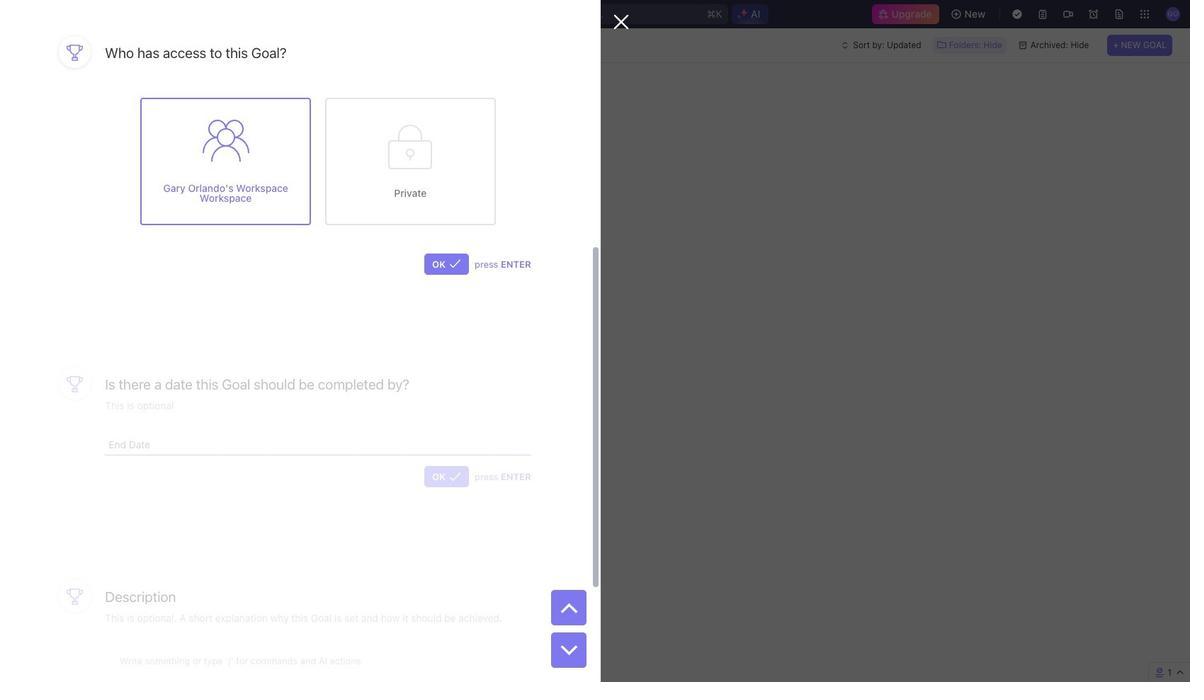Task type: locate. For each thing, give the bounding box(es) containing it.
sidebar navigation
[[0, 28, 181, 682]]

dialog
[[0, 0, 629, 682]]



Task type: vqa. For each thing, say whether or not it's contained in the screenshot.
second Cell from the top
no



